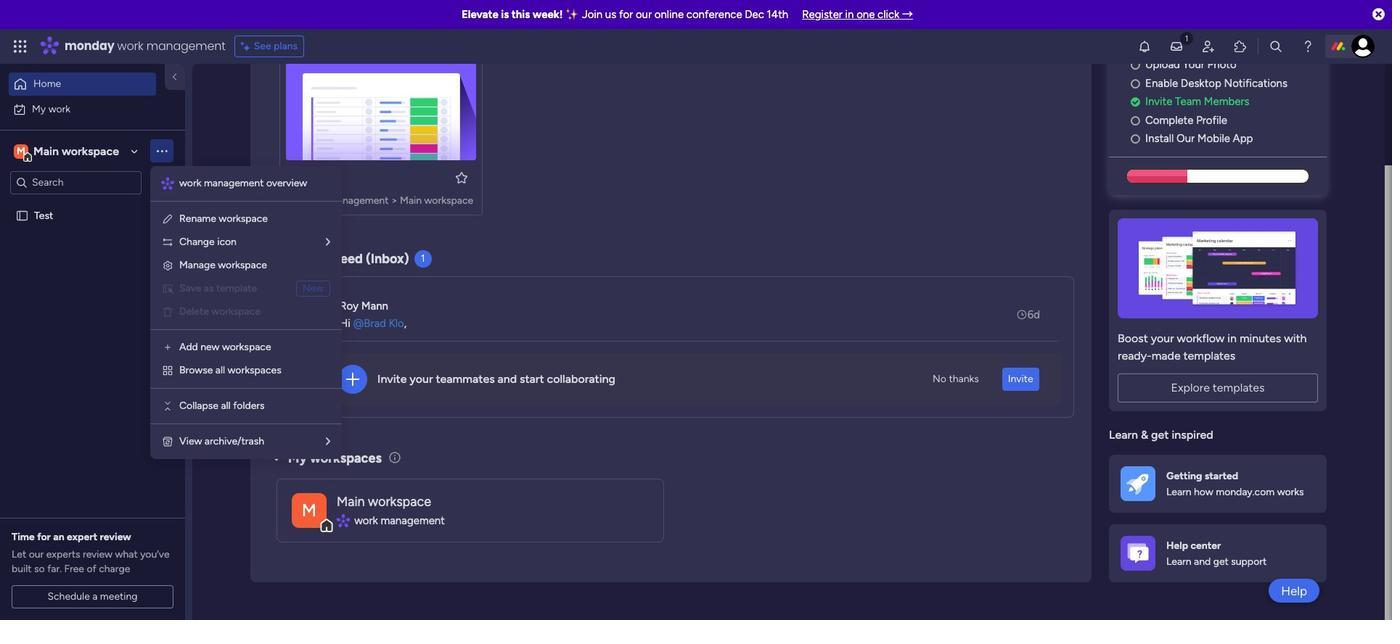 Task type: vqa. For each thing, say whether or not it's contained in the screenshot.
'Give feedback'
no



Task type: describe. For each thing, give the bounding box(es) containing it.
my work
[[32, 103, 71, 115]]

public board image inside test list box
[[15, 209, 29, 223]]

your for boost
[[1151, 332, 1175, 345]]

getting started element
[[1109, 455, 1327, 514]]

workspace down add to favorites image
[[424, 195, 474, 207]]

you've
[[140, 549, 170, 561]]

start
[[520, 373, 544, 386]]

template
[[216, 282, 257, 295]]

menu containing work management overview
[[150, 166, 342, 460]]

no thanks button
[[927, 368, 985, 391]]

my work button
[[9, 98, 156, 121]]

with
[[1285, 332, 1307, 345]]

mann
[[361, 300, 388, 313]]

our inside time for an expert review let our experts review what you've built so far. free of charge
[[29, 549, 44, 561]]

complete
[[1146, 114, 1194, 127]]

invite for team
[[1146, 95, 1173, 108]]

started
[[1205, 470, 1239, 483]]

Search in workspace field
[[30, 174, 121, 191]]

photo
[[1208, 58, 1237, 71]]

6d
[[1028, 308, 1041, 321]]

thanks
[[949, 373, 979, 386]]

manage workspace
[[179, 259, 267, 272]]

change
[[179, 236, 215, 248]]

workspaces inside menu
[[228, 365, 282, 377]]

mobile
[[1198, 132, 1231, 145]]

register in one click → link
[[802, 8, 914, 21]]

online
[[655, 8, 684, 21]]

our
[[1177, 132, 1195, 145]]

join
[[582, 8, 603, 21]]

templates inside boost your workflow in minutes with ready-made templates
[[1184, 349, 1236, 363]]

&
[[1141, 428, 1149, 442]]

enable desktop notifications
[[1146, 77, 1288, 90]]

test for public board icon inside test list box
[[34, 209, 53, 222]]

list arrow image for view archive/trash
[[326, 437, 330, 447]]

in inside boost your workflow in minutes with ready-made templates
[[1228, 332, 1237, 345]]

delete workspace image
[[162, 306, 174, 318]]

browse all workspaces
[[179, 365, 282, 377]]

app
[[1233, 132, 1254, 145]]

us
[[605, 8, 617, 21]]

get inside the help center learn and get support
[[1214, 556, 1229, 569]]

component image
[[286, 193, 299, 206]]

workspace up template
[[218, 259, 267, 272]]

profile
[[1197, 114, 1228, 127]]

collapse all folders
[[179, 400, 265, 412]]

save as template
[[179, 282, 257, 295]]

add
[[179, 341, 198, 354]]

explore templates
[[1172, 381, 1265, 395]]

work for work management overview
[[179, 177, 201, 190]]

work management
[[354, 515, 445, 528]]

>
[[391, 195, 398, 207]]

invite inside button
[[1008, 373, 1034, 386]]

invite team members link
[[1131, 94, 1327, 110]]

update
[[288, 251, 332, 267]]

save
[[179, 282, 201, 295]]

all for collapse
[[221, 400, 231, 412]]

→
[[903, 8, 914, 21]]

works
[[1278, 486, 1305, 499]]

main workspace inside workspace selection element
[[33, 144, 119, 158]]

view archive/trash
[[179, 436, 264, 448]]

built
[[12, 563, 32, 576]]

work management overview
[[179, 177, 307, 190]]

my for my workspaces
[[288, 451, 307, 467]]

what
[[115, 549, 138, 561]]

install our mobile app link
[[1131, 131, 1327, 147]]

elevate is this week! ✨ join us for our online conference dec 14th
[[462, 8, 789, 21]]

minutes
[[1240, 332, 1282, 345]]

1 horizontal spatial main workspace
[[337, 494, 431, 510]]

main inside workspace selection element
[[33, 144, 59, 158]]

made
[[1152, 349, 1181, 363]]

of
[[87, 563, 96, 576]]

conference
[[687, 8, 743, 21]]

teammates
[[436, 373, 495, 386]]

far.
[[47, 563, 62, 576]]

workspace options image
[[155, 144, 169, 158]]

workspace up work management
[[368, 494, 431, 510]]

management for work management overview
[[204, 177, 264, 190]]

see plans
[[254, 40, 298, 52]]

my for my work
[[32, 103, 46, 115]]

experts
[[46, 549, 80, 561]]

for inside time for an expert review let our experts review what you've built so far. free of charge
[[37, 532, 51, 544]]

register in one click →
[[802, 8, 914, 21]]

center
[[1191, 540, 1222, 552]]

folders
[[233, 400, 265, 412]]

your for invite
[[410, 373, 433, 386]]

learn & get inspired
[[1109, 428, 1214, 442]]

help for help
[[1282, 584, 1308, 599]]

rename
[[179, 213, 216, 225]]

test list box
[[0, 200, 185, 424]]

change icon image
[[162, 237, 174, 248]]

circle o image
[[1131, 60, 1141, 71]]

1
[[421, 253, 425, 265]]

menu item containing save as template
[[162, 280, 330, 298]]

explore
[[1172, 381, 1210, 395]]

as
[[204, 282, 214, 295]]

workspace up search in workspace field
[[62, 144, 119, 158]]

workspace selection element
[[14, 143, 121, 162]]

members
[[1204, 95, 1250, 108]]

collapse
[[179, 400, 219, 412]]

circle o image for install
[[1131, 134, 1141, 145]]

complete profile link
[[1131, 112, 1327, 129]]

monday work management
[[65, 38, 226, 54]]

getting
[[1167, 470, 1203, 483]]

1 vertical spatial m
[[302, 500, 317, 521]]

icon
[[217, 236, 237, 248]]

change icon
[[179, 236, 237, 248]]

0 horizontal spatial get
[[1152, 428, 1169, 442]]

view archive/trash image
[[162, 436, 174, 448]]

invite members image
[[1202, 39, 1216, 54]]

workspace up icon
[[219, 213, 268, 225]]

rename workspace image
[[162, 213, 174, 225]]

management for work management
[[381, 515, 445, 528]]

brad klo image
[[1352, 35, 1375, 58]]

work right "monday"
[[117, 38, 143, 54]]

notifications
[[1225, 77, 1288, 90]]

learn for getting
[[1167, 486, 1192, 499]]

free
[[64, 563, 84, 576]]



Task type: locate. For each thing, give the bounding box(es) containing it.
my right close my workspaces icon
[[288, 451, 307, 467]]

learn inside 'getting started learn how monday.com works'
[[1167, 486, 1192, 499]]

2 vertical spatial main
[[337, 494, 365, 510]]

1 horizontal spatial your
[[1151, 332, 1175, 345]]

and down center
[[1194, 556, 1211, 569]]

main right ">"
[[400, 195, 422, 207]]

workspace image
[[14, 143, 28, 159], [292, 493, 327, 528]]

0 vertical spatial get
[[1152, 428, 1169, 442]]

learn
[[1109, 428, 1139, 442], [1167, 486, 1192, 499], [1167, 556, 1192, 569]]

my inside button
[[32, 103, 46, 115]]

0 horizontal spatial workspace image
[[14, 143, 28, 159]]

so
[[34, 563, 45, 576]]

(inbox)
[[366, 251, 409, 267]]

roy mann
[[340, 300, 388, 313]]

delete workspace menu item
[[162, 304, 330, 321]]

menu item
[[162, 280, 330, 298]]

our up so
[[29, 549, 44, 561]]

circle o image inside "install our mobile app" link
[[1131, 134, 1141, 145]]

invite button
[[1003, 368, 1040, 391]]

upload your photo link
[[1131, 57, 1327, 73]]

option
[[0, 203, 185, 205]]

1 vertical spatial help
[[1282, 584, 1308, 599]]

check circle image
[[1131, 97, 1141, 108]]

0 horizontal spatial help
[[1167, 540, 1189, 552]]

circle o image
[[1131, 78, 1141, 89], [1131, 115, 1141, 126], [1131, 134, 1141, 145]]

work up rename
[[179, 177, 201, 190]]

browse all workspaces image
[[162, 365, 174, 377]]

help image
[[1301, 39, 1316, 54]]

main workspace
[[33, 144, 119, 158], [337, 494, 431, 510]]

m inside workspace selection element
[[17, 145, 25, 157]]

test for the right public board icon
[[307, 171, 330, 184]]

✨
[[566, 8, 580, 21]]

add new workspace image
[[162, 342, 174, 354]]

for left an
[[37, 532, 51, 544]]

0 vertical spatial workspaces
[[228, 365, 282, 377]]

work inside menu
[[179, 177, 201, 190]]

review
[[100, 532, 131, 544], [83, 549, 113, 561]]

1 vertical spatial my
[[288, 451, 307, 467]]

0 horizontal spatial main workspace
[[33, 144, 119, 158]]

and for get
[[1194, 556, 1211, 569]]

1 vertical spatial templates
[[1213, 381, 1265, 395]]

charge
[[99, 563, 130, 576]]

2 horizontal spatial invite
[[1146, 95, 1173, 108]]

enable
[[1146, 77, 1179, 90]]

0 vertical spatial main
[[33, 144, 59, 158]]

my workspaces
[[288, 451, 382, 467]]

circle o image for complete
[[1131, 115, 1141, 126]]

inbox image
[[1170, 39, 1184, 54]]

public board image
[[286, 170, 302, 186], [15, 209, 29, 223]]

0 horizontal spatial and
[[498, 373, 517, 386]]

14th
[[767, 8, 789, 21]]

add new workspace
[[179, 341, 271, 354]]

0 horizontal spatial in
[[846, 8, 854, 21]]

circle o image inside "complete profile" 'link'
[[1131, 115, 1141, 126]]

collapse all folders image
[[162, 401, 174, 412]]

1 horizontal spatial main
[[337, 494, 365, 510]]

workspaces up folders
[[228, 365, 282, 377]]

1 image
[[1181, 30, 1194, 46]]

1 vertical spatial in
[[1228, 332, 1237, 345]]

help
[[1167, 540, 1189, 552], [1282, 584, 1308, 599]]

schedule
[[47, 591, 90, 603]]

3 circle o image from the top
[[1131, 134, 1141, 145]]

0 horizontal spatial test
[[34, 209, 53, 222]]

help button
[[1269, 579, 1320, 603]]

see
[[254, 40, 271, 52]]

desktop
[[1181, 77, 1222, 90]]

work for work management > main workspace
[[304, 195, 326, 207]]

1 vertical spatial main
[[400, 195, 422, 207]]

list arrow image up 'update' at the left top of the page
[[326, 237, 330, 248]]

2 vertical spatial circle o image
[[1131, 134, 1141, 145]]

1 vertical spatial your
[[410, 373, 433, 386]]

1 horizontal spatial my
[[288, 451, 307, 467]]

browse
[[179, 365, 213, 377]]

my down home
[[32, 103, 46, 115]]

1 vertical spatial review
[[83, 549, 113, 561]]

0 vertical spatial help
[[1167, 540, 1189, 552]]

no thanks
[[933, 373, 979, 386]]

menu
[[150, 166, 342, 460]]

templates
[[1184, 349, 1236, 363], [1213, 381, 1265, 395]]

0 vertical spatial and
[[498, 373, 517, 386]]

get right &
[[1152, 428, 1169, 442]]

0 vertical spatial learn
[[1109, 428, 1139, 442]]

1 horizontal spatial for
[[619, 8, 633, 21]]

0 vertical spatial your
[[1151, 332, 1175, 345]]

workspace up browse all workspaces
[[222, 341, 271, 354]]

0 vertical spatial circle o image
[[1131, 78, 1141, 89]]

0 vertical spatial workspace image
[[14, 143, 28, 159]]

boost your workflow in minutes with ready-made templates
[[1118, 332, 1307, 363]]

complete profile
[[1146, 114, 1228, 127]]

management inside menu
[[204, 177, 264, 190]]

0 horizontal spatial workspaces
[[228, 365, 282, 377]]

learn inside the help center learn and get support
[[1167, 556, 1192, 569]]

test inside list box
[[34, 209, 53, 222]]

upload
[[1146, 58, 1181, 71]]

this
[[512, 8, 530, 21]]

our left 'online'
[[636, 8, 652, 21]]

work down home
[[48, 103, 71, 115]]

0 vertical spatial all
[[216, 365, 225, 377]]

1 horizontal spatial invite
[[1008, 373, 1034, 386]]

your inside boost your workflow in minutes with ready-made templates
[[1151, 332, 1175, 345]]

list arrow image up my workspaces
[[326, 437, 330, 447]]

view
[[179, 436, 202, 448]]

0 horizontal spatial our
[[29, 549, 44, 561]]

2 vertical spatial learn
[[1167, 556, 1192, 569]]

1 list arrow image from the top
[[326, 237, 330, 248]]

explore templates button
[[1118, 374, 1319, 403]]

review up what
[[100, 532, 131, 544]]

help center element
[[1109, 525, 1327, 583]]

close my workspaces image
[[268, 450, 285, 467]]

for right us
[[619, 8, 633, 21]]

1 horizontal spatial and
[[1194, 556, 1211, 569]]

all left folders
[[221, 400, 231, 412]]

time
[[12, 532, 35, 544]]

help for help center learn and get support
[[1167, 540, 1189, 552]]

1 horizontal spatial public board image
[[286, 170, 302, 186]]

work management > main workspace
[[304, 195, 474, 207]]

review up of
[[83, 549, 113, 561]]

learn down 'getting' on the right bottom
[[1167, 486, 1192, 499]]

1 vertical spatial list arrow image
[[326, 437, 330, 447]]

2 circle o image from the top
[[1131, 115, 1141, 126]]

collaborating
[[547, 373, 616, 386]]

and
[[498, 373, 517, 386], [1194, 556, 1211, 569]]

1 vertical spatial workspace image
[[292, 493, 327, 528]]

0 vertical spatial in
[[846, 8, 854, 21]]

1 vertical spatial all
[[221, 400, 231, 412]]

1 horizontal spatial get
[[1214, 556, 1229, 569]]

delete workspace
[[179, 306, 261, 318]]

boost
[[1118, 332, 1149, 345]]

add to favorites image
[[455, 170, 469, 185]]

1 horizontal spatial workspace image
[[292, 493, 327, 528]]

workspace inside menu item
[[212, 306, 261, 318]]

delete
[[179, 306, 209, 318]]

circle o image down check circle image
[[1131, 115, 1141, 126]]

work inside button
[[48, 103, 71, 115]]

work for work management
[[354, 515, 378, 528]]

see plans button
[[234, 36, 304, 57]]

and for start
[[498, 373, 517, 386]]

0 vertical spatial my
[[32, 103, 46, 115]]

service icon image
[[162, 283, 174, 295]]

new
[[201, 341, 220, 354]]

plans
[[274, 40, 298, 52]]

0 horizontal spatial my
[[32, 103, 46, 115]]

roy mann image
[[302, 301, 331, 330]]

monday
[[65, 38, 114, 54]]

management for work management > main workspace
[[329, 195, 389, 207]]

manage
[[179, 259, 216, 272]]

in left minutes
[[1228, 332, 1237, 345]]

1 vertical spatial learn
[[1167, 486, 1192, 499]]

elevate
[[462, 8, 499, 21]]

invite your teammates and start collaborating
[[378, 373, 616, 386]]

circle o image down circle o image
[[1131, 78, 1141, 89]]

1 horizontal spatial workspaces
[[310, 451, 382, 467]]

0 vertical spatial for
[[619, 8, 633, 21]]

1 horizontal spatial m
[[302, 500, 317, 521]]

workspaces right close my workspaces icon
[[310, 451, 382, 467]]

and left start
[[498, 373, 517, 386]]

0 vertical spatial review
[[100, 532, 131, 544]]

work down my workspaces
[[354, 515, 378, 528]]

all for browse
[[216, 365, 225, 377]]

0 vertical spatial test
[[307, 171, 330, 184]]

1 vertical spatial test
[[34, 209, 53, 222]]

templates inside button
[[1213, 381, 1265, 395]]

support
[[1232, 556, 1267, 569]]

0 vertical spatial m
[[17, 145, 25, 157]]

invite team members
[[1146, 95, 1250, 108]]

1 vertical spatial workspaces
[[310, 451, 382, 467]]

select product image
[[13, 39, 28, 54]]

1 vertical spatial for
[[37, 532, 51, 544]]

main down my work
[[33, 144, 59, 158]]

learn down center
[[1167, 556, 1192, 569]]

all
[[216, 365, 225, 377], [221, 400, 231, 412]]

1 horizontal spatial our
[[636, 8, 652, 21]]

circle o image left install
[[1131, 134, 1141, 145]]

1 vertical spatial our
[[29, 549, 44, 561]]

work right component 'image'
[[304, 195, 326, 207]]

overview
[[266, 177, 307, 190]]

templates right explore
[[1213, 381, 1265, 395]]

workspace down template
[[212, 306, 261, 318]]

circle o image for enable
[[1131, 78, 1141, 89]]

upload your photo
[[1146, 58, 1237, 71]]

search everything image
[[1269, 39, 1284, 54]]

help inside button
[[1282, 584, 1308, 599]]

0 horizontal spatial for
[[37, 532, 51, 544]]

main
[[33, 144, 59, 158], [400, 195, 422, 207], [337, 494, 365, 510]]

and inside the help center learn and get support
[[1194, 556, 1211, 569]]

feed
[[336, 251, 363, 267]]

manage workspace image
[[162, 260, 174, 272]]

0 horizontal spatial m
[[17, 145, 25, 157]]

0 horizontal spatial public board image
[[15, 209, 29, 223]]

your up made
[[1151, 332, 1175, 345]]

apps image
[[1234, 39, 1248, 54]]

is
[[501, 8, 509, 21]]

your left the teammates
[[410, 373, 433, 386]]

0 horizontal spatial invite
[[378, 373, 407, 386]]

templates down workflow
[[1184, 349, 1236, 363]]

expert
[[67, 532, 97, 544]]

rename workspace
[[179, 213, 268, 225]]

0 vertical spatial public board image
[[286, 170, 302, 186]]

get down center
[[1214, 556, 1229, 569]]

2 horizontal spatial main
[[400, 195, 422, 207]]

1 vertical spatial and
[[1194, 556, 1211, 569]]

0 horizontal spatial main
[[33, 144, 59, 158]]

home
[[33, 78, 61, 90]]

in left one
[[846, 8, 854, 21]]

list arrow image for change icon
[[326, 237, 330, 248]]

circle o image inside enable desktop notifications link
[[1131, 78, 1141, 89]]

2 list arrow image from the top
[[326, 437, 330, 447]]

0 vertical spatial our
[[636, 8, 652, 21]]

learn left &
[[1109, 428, 1139, 442]]

update feed (inbox)
[[288, 251, 409, 267]]

0 vertical spatial main workspace
[[33, 144, 119, 158]]

time for an expert review let our experts review what you've built so far. free of charge
[[12, 532, 170, 576]]

for
[[619, 8, 633, 21], [37, 532, 51, 544]]

let
[[12, 549, 26, 561]]

templates image image
[[1123, 218, 1314, 319]]

main down my workspaces
[[337, 494, 365, 510]]

schedule a meeting
[[47, 591, 138, 603]]

install
[[1146, 132, 1174, 145]]

0 horizontal spatial your
[[410, 373, 433, 386]]

all down add new workspace
[[216, 365, 225, 377]]

new
[[303, 282, 324, 295]]

inspired
[[1172, 428, 1214, 442]]

click
[[878, 8, 900, 21]]

dec
[[745, 8, 765, 21]]

roy
[[340, 300, 359, 313]]

a
[[92, 591, 98, 603]]

our
[[636, 8, 652, 21], [29, 549, 44, 561]]

learn for help
[[1167, 556, 1192, 569]]

1 horizontal spatial help
[[1282, 584, 1308, 599]]

management
[[146, 38, 226, 54], [204, 177, 264, 190], [329, 195, 389, 207], [381, 515, 445, 528]]

1 vertical spatial main workspace
[[337, 494, 431, 510]]

getting started learn how monday.com works
[[1167, 470, 1305, 499]]

invite for your
[[378, 373, 407, 386]]

register
[[802, 8, 843, 21]]

1 horizontal spatial in
[[1228, 332, 1237, 345]]

1 circle o image from the top
[[1131, 78, 1141, 89]]

enable desktop notifications link
[[1131, 75, 1327, 92]]

main workspace up work management
[[337, 494, 431, 510]]

notifications image
[[1138, 39, 1152, 54]]

1 horizontal spatial test
[[307, 171, 330, 184]]

1 vertical spatial get
[[1214, 556, 1229, 569]]

0 vertical spatial list arrow image
[[326, 237, 330, 248]]

1 vertical spatial circle o image
[[1131, 115, 1141, 126]]

0 vertical spatial templates
[[1184, 349, 1236, 363]]

list arrow image
[[326, 237, 330, 248], [326, 437, 330, 447]]

help inside the help center learn and get support
[[1167, 540, 1189, 552]]

1 vertical spatial public board image
[[15, 209, 29, 223]]

main workspace up search in workspace field
[[33, 144, 119, 158]]

meeting
[[100, 591, 138, 603]]

workspaces
[[228, 365, 282, 377], [310, 451, 382, 467]]



